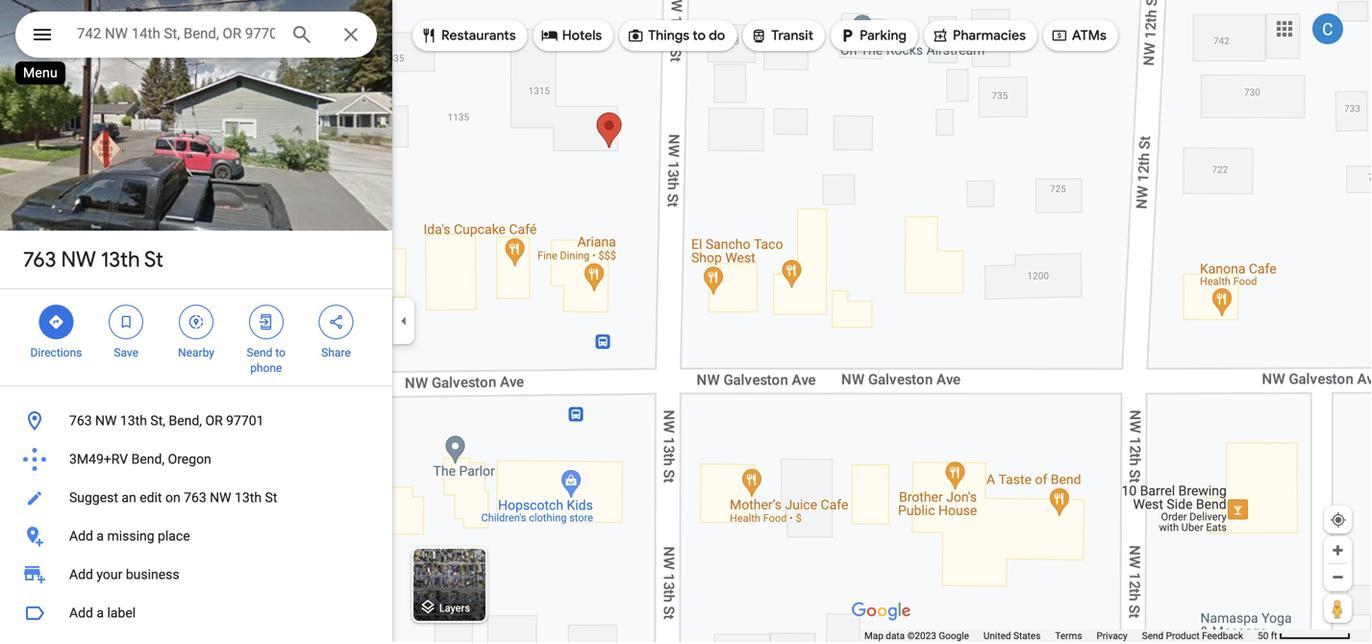 Task type: describe. For each thing, give the bounding box(es) containing it.
phone
[[250, 362, 282, 375]]


[[1052, 25, 1069, 46]]

nw for 763 nw 13th st, bend, or 97701
[[95, 413, 117, 429]]

none field inside 742 nw 14th st, bend, or 97703 field
[[77, 22, 275, 45]]

 hotels
[[541, 25, 602, 46]]

missing
[[107, 529, 154, 545]]

suggest an edit on 763 nw 13th st button
[[0, 479, 393, 518]]

united states
[[984, 631, 1041, 642]]

to inside  things to do
[[693, 27, 706, 44]]

show street view coverage image
[[1325, 595, 1353, 623]]

footer inside google maps element
[[865, 630, 1259, 643]]

763 for 763 nw 13th st, bend, or 97701
[[69, 413, 92, 429]]

3m49+rv
[[69, 452, 128, 468]]

763 nw 13th st, bend, or 97701 button
[[0, 402, 393, 441]]

add a label
[[69, 606, 136, 622]]

 transit
[[751, 25, 814, 46]]


[[31, 21, 54, 49]]

 atms
[[1052, 25, 1107, 46]]

terms
[[1056, 631, 1083, 642]]

763 inside button
[[184, 490, 207, 506]]

st inside button
[[265, 490, 277, 506]]


[[328, 312, 345, 333]]

product
[[1167, 631, 1200, 642]]

oregon
[[168, 452, 211, 468]]

or
[[205, 413, 223, 429]]

suggest
[[69, 490, 118, 506]]

suggest an edit on 763 nw 13th st
[[69, 490, 277, 506]]

50
[[1259, 631, 1269, 642]]

©2023
[[908, 631, 937, 642]]

collapse side panel image
[[394, 311, 415, 332]]

save
[[114, 346, 139, 360]]

 things to do
[[627, 25, 726, 46]]

label
[[107, 606, 136, 622]]

bend, inside 'button'
[[169, 413, 202, 429]]

add for add a label
[[69, 606, 93, 622]]

97701
[[226, 413, 264, 429]]

13th for st,
[[120, 413, 147, 429]]

50 ft button
[[1259, 631, 1352, 642]]

add a missing place button
[[0, 518, 393, 556]]

things
[[649, 27, 690, 44]]


[[258, 312, 275, 333]]

show your location image
[[1331, 512, 1348, 529]]

states
[[1014, 631, 1041, 642]]

map
[[865, 631, 884, 642]]

13th inside button
[[235, 490, 262, 506]]

bend, inside "button"
[[131, 452, 165, 468]]

send for send to phone
[[247, 346, 273, 360]]


[[420, 25, 438, 46]]

privacy button
[[1097, 630, 1128, 643]]

50 ft
[[1259, 631, 1278, 642]]

atms
[[1073, 27, 1107, 44]]

edit
[[140, 490, 162, 506]]

data
[[886, 631, 905, 642]]


[[627, 25, 645, 46]]

add for add your business
[[69, 567, 93, 583]]

privacy
[[1097, 631, 1128, 642]]

nw for 763 nw 13th st
[[61, 246, 96, 273]]

your
[[97, 567, 123, 583]]

nearby
[[178, 346, 214, 360]]

763 for 763 nw 13th st
[[23, 246, 56, 273]]

add your business
[[69, 567, 180, 583]]

763 nw 13th st main content
[[0, 0, 393, 643]]

763 nw 13th st
[[23, 246, 163, 273]]



Task type: vqa. For each thing, say whether or not it's contained in the screenshot.


Task type: locate. For each thing, give the bounding box(es) containing it.
0 horizontal spatial bend,
[[131, 452, 165, 468]]

a left missing
[[97, 529, 104, 545]]

feedback
[[1203, 631, 1244, 642]]

0 vertical spatial st
[[144, 246, 163, 273]]

1 horizontal spatial to
[[693, 27, 706, 44]]

business
[[126, 567, 180, 583]]

0 horizontal spatial send
[[247, 346, 273, 360]]

send for send product feedback
[[1143, 631, 1164, 642]]

layers
[[439, 603, 470, 615]]

0 vertical spatial nw
[[61, 246, 96, 273]]

 search field
[[15, 12, 377, 62]]

bend, right st,
[[169, 413, 202, 429]]

763 up 3m49+rv on the bottom of page
[[69, 413, 92, 429]]

763 inside 'button'
[[69, 413, 92, 429]]

to left do
[[693, 27, 706, 44]]

0 vertical spatial 763
[[23, 246, 56, 273]]

0 vertical spatial add
[[69, 529, 93, 545]]

0 vertical spatial a
[[97, 529, 104, 545]]

add a missing place
[[69, 529, 190, 545]]

0 vertical spatial to
[[693, 27, 706, 44]]

a left label
[[97, 606, 104, 622]]

13th up 
[[101, 246, 140, 273]]


[[48, 312, 65, 333]]

zoom out image
[[1332, 571, 1346, 585]]

742 NW 14th St, Bend, OR 97703 field
[[15, 12, 377, 58]]

2 vertical spatial 13th
[[235, 490, 262, 506]]


[[118, 312, 135, 333]]

1 add from the top
[[69, 529, 93, 545]]

st up the actions for 763 nw 13th st region
[[144, 246, 163, 273]]

add inside "button"
[[69, 606, 93, 622]]

nw up 3m49+rv on the bottom of page
[[95, 413, 117, 429]]

united states button
[[984, 630, 1041, 643]]

hotels
[[563, 27, 602, 44]]

transit
[[772, 27, 814, 44]]

13th left st,
[[120, 413, 147, 429]]

add down suggest
[[69, 529, 93, 545]]

a for label
[[97, 606, 104, 622]]

to inside send to phone
[[276, 346, 286, 360]]

3m49+rv bend, oregon
[[69, 452, 211, 468]]

united
[[984, 631, 1012, 642]]

st down 3m49+rv bend, oregon "button"
[[265, 490, 277, 506]]

footer
[[865, 630, 1259, 643]]

add inside 'button'
[[69, 529, 93, 545]]

2 vertical spatial nw
[[210, 490, 231, 506]]

an
[[122, 490, 136, 506]]

add a label button
[[0, 595, 393, 633]]

bend, up edit
[[131, 452, 165, 468]]

send inside send to phone
[[247, 346, 273, 360]]

share
[[322, 346, 351, 360]]

2 add from the top
[[69, 567, 93, 583]]

do
[[709, 27, 726, 44]]

directions
[[30, 346, 82, 360]]

None field
[[77, 22, 275, 45]]

763 up 
[[23, 246, 56, 273]]

to
[[693, 27, 706, 44], [276, 346, 286, 360]]

1 vertical spatial 13th
[[120, 413, 147, 429]]

a inside "button"
[[97, 606, 104, 622]]

13th down 3m49+rv bend, oregon "button"
[[235, 490, 262, 506]]

add for add a missing place
[[69, 529, 93, 545]]

13th for st
[[101, 246, 140, 273]]

zoom in image
[[1332, 544, 1346, 558]]

send inside button
[[1143, 631, 1164, 642]]


[[932, 25, 950, 46]]

1 vertical spatial bend,
[[131, 452, 165, 468]]

ft
[[1272, 631, 1278, 642]]


[[188, 312, 205, 333]]

2 horizontal spatial 763
[[184, 490, 207, 506]]

2 a from the top
[[97, 606, 104, 622]]


[[541, 25, 559, 46]]

1 vertical spatial to
[[276, 346, 286, 360]]

footer containing map data ©2023 google
[[865, 630, 1259, 643]]

send left product
[[1143, 631, 1164, 642]]

1 a from the top
[[97, 529, 104, 545]]

2 vertical spatial add
[[69, 606, 93, 622]]

terms button
[[1056, 630, 1083, 643]]

st
[[144, 246, 163, 273], [265, 490, 277, 506]]

pharmacies
[[953, 27, 1026, 44]]

1 vertical spatial nw
[[95, 413, 117, 429]]

google maps element
[[0, 0, 1372, 643]]

add
[[69, 529, 93, 545], [69, 567, 93, 583], [69, 606, 93, 622]]

send to phone
[[247, 346, 286, 375]]

1 vertical spatial 763
[[69, 413, 92, 429]]

google account: cat marinescu  
(ecaterina.marinescu@adept.ai) image
[[1313, 14, 1344, 44]]

0 horizontal spatial to
[[276, 346, 286, 360]]

3m49+rv bend, oregon button
[[0, 441, 393, 479]]

add your business link
[[0, 556, 393, 595]]

0 horizontal spatial 763
[[23, 246, 56, 273]]

on
[[165, 490, 181, 506]]

763 nw 13th st, bend, or 97701
[[69, 413, 264, 429]]

1 horizontal spatial 763
[[69, 413, 92, 429]]

bend,
[[169, 413, 202, 429], [131, 452, 165, 468]]

3 add from the top
[[69, 606, 93, 622]]

0 vertical spatial send
[[247, 346, 273, 360]]

1 horizontal spatial bend,
[[169, 413, 202, 429]]

a for missing
[[97, 529, 104, 545]]

2 vertical spatial 763
[[184, 490, 207, 506]]

nw inside button
[[210, 490, 231, 506]]

1 vertical spatial send
[[1143, 631, 1164, 642]]

restaurants
[[442, 27, 516, 44]]

 restaurants
[[420, 25, 516, 46]]


[[839, 25, 856, 46]]

send product feedback
[[1143, 631, 1244, 642]]

1 horizontal spatial send
[[1143, 631, 1164, 642]]

1 vertical spatial add
[[69, 567, 93, 583]]

 pharmacies
[[932, 25, 1026, 46]]

1 vertical spatial a
[[97, 606, 104, 622]]

st,
[[150, 413, 166, 429]]

parking
[[860, 27, 907, 44]]

send up "phone"
[[247, 346, 273, 360]]

 button
[[15, 12, 69, 62]]

 parking
[[839, 25, 907, 46]]

actions for 763 nw 13th st region
[[0, 290, 393, 386]]

763
[[23, 246, 56, 273], [69, 413, 92, 429], [184, 490, 207, 506]]

nw
[[61, 246, 96, 273], [95, 413, 117, 429], [210, 490, 231, 506]]

send product feedback button
[[1143, 630, 1244, 643]]

763 right 'on'
[[184, 490, 207, 506]]

nw inside 'button'
[[95, 413, 117, 429]]

to up "phone"
[[276, 346, 286, 360]]

1 vertical spatial st
[[265, 490, 277, 506]]

1 horizontal spatial st
[[265, 490, 277, 506]]


[[751, 25, 768, 46]]

0 vertical spatial bend,
[[169, 413, 202, 429]]

a inside 'button'
[[97, 529, 104, 545]]

0 horizontal spatial st
[[144, 246, 163, 273]]

nw up 
[[61, 246, 96, 273]]

send
[[247, 346, 273, 360], [1143, 631, 1164, 642]]

google
[[939, 631, 970, 642]]

add left label
[[69, 606, 93, 622]]

0 vertical spatial 13th
[[101, 246, 140, 273]]

13th inside 'button'
[[120, 413, 147, 429]]

add left your
[[69, 567, 93, 583]]

place
[[158, 529, 190, 545]]

a
[[97, 529, 104, 545], [97, 606, 104, 622]]

nw down 3m49+rv bend, oregon "button"
[[210, 490, 231, 506]]

map data ©2023 google
[[865, 631, 970, 642]]

13th
[[101, 246, 140, 273], [120, 413, 147, 429], [235, 490, 262, 506]]



